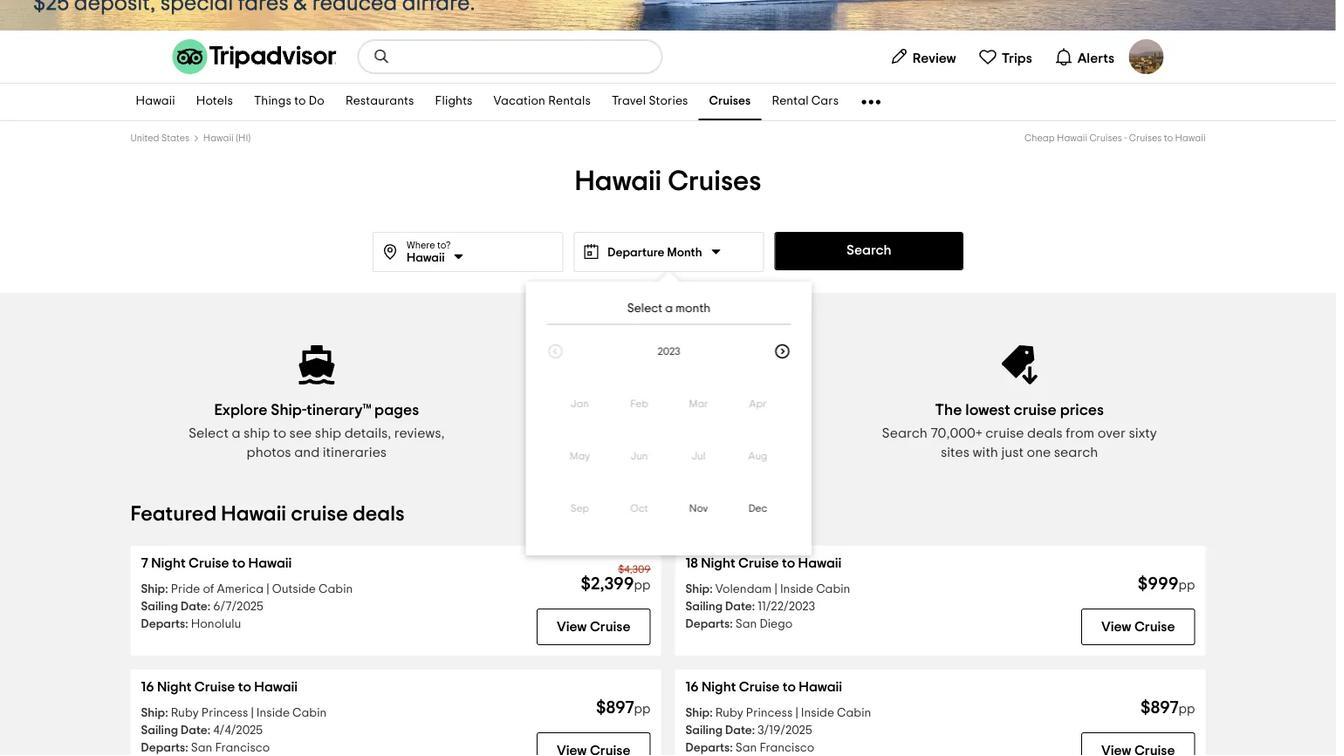Task type: vqa. For each thing, say whether or not it's contained in the screenshot.
The lowest cruise prices Search 70,000+ cruise deals from over sixty sites with just one search
yes



Task type: locate. For each thing, give the bounding box(es) containing it.
cruise up just
[[986, 427, 1024, 441]]

$897 pp for ship : ruby princess | inside cabin sailing date: 3/19/2025 departs: san francisco
[[1141, 700, 1196, 718]]

sailing inside the ship : pride of america | outside cabin sailing date: 6/7/2025 departs: honolulu
[[141, 601, 178, 614]]

date: left 3/19/2025
[[725, 725, 755, 738]]

search
[[847, 244, 892, 258], [882, 427, 928, 441]]

san inside ship : volendam | inside cabin sailing date: 11/22/2023 departs: san diego
[[736, 619, 757, 631]]

: for ship : ruby princess | inside cabin sailing date: 3/19/2025 departs: san francisco
[[710, 708, 713, 720]]

francisco down 3/19/2025
[[760, 743, 815, 755]]

ruby
[[171, 708, 199, 720], [715, 708, 744, 720]]

2 view from the left
[[1102, 621, 1132, 635]]

1 16 night cruise to hawaii from the left
[[141, 681, 298, 695]]

1 princess from the left
[[202, 708, 248, 720]]

pp inside $4,309 $2,399 pp
[[634, 580, 651, 593]]

| inside ship : volendam | inside cabin sailing date: 11/22/2023 departs: san diego
[[775, 584, 778, 596]]

16 night cruise to hawaii up 'ship : ruby princess | inside cabin sailing date: 3/19/2025 departs: san francisco'
[[686, 681, 843, 695]]

cruise inside write cruise reviews share your opinion with our travel community
[[640, 402, 683, 418]]

write cruise reviews share your opinion with our travel community
[[526, 402, 811, 441]]

san
[[736, 619, 757, 631], [191, 743, 212, 755], [736, 743, 757, 755]]

reviews
[[686, 402, 738, 418]]

francisco inside 'ship : ruby princess | inside cabin sailing date: 3/19/2025 departs: san francisco'
[[760, 743, 815, 755]]

states
[[161, 134, 189, 143]]

ruby inside ship : ruby princess | inside cabin sailing date: 4/4/2025 departs: san francisco
[[171, 708, 199, 720]]

2 $897 from the left
[[1141, 700, 1179, 718]]

0 horizontal spatial view
[[557, 621, 587, 635]]

0 vertical spatial select
[[628, 303, 663, 315]]

ship inside ship : ruby princess | inside cabin sailing date: 4/4/2025 departs: san francisco
[[141, 708, 165, 720]]

1 horizontal spatial 16 night cruise to hawaii
[[686, 681, 843, 695]]

deals up one
[[1028, 427, 1063, 441]]

a left month at the right of page
[[665, 303, 673, 315]]

featured hawaii cruise deals
[[131, 505, 405, 526]]

: inside the ship : pride of america | outside cabin sailing date: 6/7/2025 departs: honolulu
[[165, 584, 168, 596]]

cabin
[[319, 584, 353, 596], [816, 584, 851, 596], [292, 708, 327, 720], [837, 708, 871, 720]]

2 16 night cruise to hawaii from the left
[[686, 681, 843, 695]]

reviews,
[[394, 427, 445, 441]]

1 ruby from the left
[[171, 708, 199, 720]]

view cruise for pp
[[1102, 621, 1175, 635]]

date: inside ship : volendam | inside cabin sailing date: 11/22/2023 departs: san diego
[[725, 601, 755, 614]]

pride
[[171, 584, 200, 596]]

departure month
[[608, 247, 702, 259]]

$897
[[596, 700, 634, 718], [1141, 700, 1179, 718]]

inside inside ship : ruby princess | inside cabin sailing date: 4/4/2025 departs: san francisco
[[257, 708, 290, 720]]

date: down volendam
[[725, 601, 755, 614]]

ship
[[244, 427, 270, 441], [315, 427, 341, 441]]

to up 3/19/2025
[[783, 681, 796, 695]]

night up 'ship : ruby princess | inside cabin sailing date: 3/19/2025 departs: san francisco'
[[702, 681, 736, 695]]

hawaii up 3/19/2025
[[799, 681, 843, 695]]

ship down ship‑tinerary™
[[315, 427, 341, 441]]

$897 pp for ship : ruby princess | inside cabin sailing date: 4/4/2025 departs: san francisco
[[596, 700, 651, 718]]

deals inside the lowest cruise prices search 70,000+ cruise deals from over sixty sites with just one search
[[1028, 427, 1063, 441]]

cruises
[[709, 96, 751, 108], [1090, 134, 1122, 143], [1129, 134, 1162, 143], [668, 168, 762, 196]]

inside inside 'ship : ruby princess | inside cabin sailing date: 3/19/2025 departs: san francisco'
[[801, 708, 835, 720]]

ship inside the ship : pride of america | outside cabin sailing date: 6/7/2025 departs: honolulu
[[141, 584, 165, 596]]

1 horizontal spatial a
[[665, 303, 673, 315]]

hawaii
[[136, 96, 175, 108], [203, 134, 234, 143], [1057, 134, 1088, 143], [1175, 134, 1206, 143], [575, 168, 662, 196], [407, 252, 445, 264], [221, 505, 286, 526], [248, 557, 292, 571], [798, 557, 842, 571], [254, 681, 298, 695], [799, 681, 843, 695]]

0 horizontal spatial $897
[[596, 700, 634, 718]]

honolulu
[[191, 619, 241, 631]]

san inside 'ship : ruby princess | inside cabin sailing date: 3/19/2025 departs: san francisco'
[[736, 743, 757, 755]]

cruise
[[640, 402, 683, 418], [1014, 402, 1057, 418], [986, 427, 1024, 441], [291, 505, 348, 526]]

0 horizontal spatial select
[[189, 427, 229, 441]]

2 princess from the left
[[746, 708, 793, 720]]

select down explore
[[189, 427, 229, 441]]

sailing left 4/4/2025
[[141, 725, 178, 738]]

hawaii up united states link
[[136, 96, 175, 108]]

1 $897 from the left
[[596, 700, 634, 718]]

1 horizontal spatial $897 pp
[[1141, 700, 1196, 718]]

cruise up our
[[640, 402, 683, 418]]

7 night cruise to hawaii
[[141, 557, 292, 571]]

hawaii cruises
[[575, 168, 762, 196]]

: inside ship : volendam | inside cabin sailing date: 11/22/2023 departs: san diego
[[710, 584, 713, 596]]

1 horizontal spatial view cruise
[[1102, 621, 1175, 635]]

princess inside ship : ruby princess | inside cabin sailing date: 4/4/2025 departs: san francisco
[[202, 708, 248, 720]]

0 horizontal spatial francisco
[[215, 743, 270, 755]]

0 vertical spatial deals
[[1028, 427, 1063, 441]]

2 16 from the left
[[686, 681, 699, 695]]

1 francisco from the left
[[215, 743, 270, 755]]

ship inside 'ship : ruby princess | inside cabin sailing date: 3/19/2025 departs: san francisco'
[[686, 708, 710, 720]]

pp inside $999 pp
[[1179, 580, 1196, 593]]

francisco inside ship : ruby princess | inside cabin sailing date: 4/4/2025 departs: san francisco
[[215, 743, 270, 755]]

1 vertical spatial with
[[973, 446, 999, 460]]

feb
[[630, 399, 648, 409]]

0 vertical spatial a
[[665, 303, 673, 315]]

cruise up one
[[1014, 402, 1057, 418]]

date: inside the ship : pride of america | outside cabin sailing date: 6/7/2025 departs: honolulu
[[181, 601, 210, 614]]

princess up 4/4/2025
[[202, 708, 248, 720]]

things
[[254, 96, 292, 108]]

cruise for ship : pride of america | outside cabin sailing date: 6/7/2025 departs: honolulu
[[189, 557, 229, 571]]

select a month
[[628, 303, 711, 315]]

inside up 4/4/2025
[[257, 708, 290, 720]]

| inside ship : ruby princess | inside cabin sailing date: 4/4/2025 departs: san francisco
[[251, 708, 254, 720]]

pp for ship : ruby princess | inside cabin sailing date: 4/4/2025 departs: san francisco
[[634, 704, 651, 717]]

itineraries
[[323, 446, 387, 460]]

cruise for ship : volendam | inside cabin sailing date: 11/22/2023 departs: san diego
[[739, 557, 779, 571]]

$4,309 $2,399 pp
[[581, 565, 651, 594]]

0 horizontal spatial deals
[[353, 505, 405, 526]]

view cruise down $999
[[1102, 621, 1175, 635]]

(hi)
[[236, 134, 251, 143]]

to left see
[[273, 427, 286, 441]]

1 vertical spatial select
[[189, 427, 229, 441]]

cruise up volendam
[[739, 557, 779, 571]]

pp
[[634, 580, 651, 593], [1179, 580, 1196, 593], [634, 704, 651, 717], [1179, 704, 1196, 717]]

deals down the "itineraries"
[[353, 505, 405, 526]]

ship up photos
[[244, 427, 270, 441]]

sailing inside ship : ruby princess | inside cabin sailing date: 4/4/2025 departs: san francisco
[[141, 725, 178, 738]]

inside up 11/22/2023
[[780, 584, 814, 596]]

cruise up of
[[189, 557, 229, 571]]

sailing down pride
[[141, 601, 178, 614]]

0 horizontal spatial with
[[649, 427, 675, 441]]

cabin inside 'ship : ruby princess | inside cabin sailing date: 3/19/2025 departs: san francisco'
[[837, 708, 871, 720]]

a down explore
[[232, 427, 241, 441]]

2 view cruise from the left
[[1102, 621, 1175, 635]]

date:
[[181, 601, 210, 614], [725, 601, 755, 614], [181, 725, 210, 738], [725, 725, 755, 738]]

with
[[649, 427, 675, 441], [973, 446, 999, 460]]

1 horizontal spatial 16
[[686, 681, 699, 695]]

1 horizontal spatial with
[[973, 446, 999, 460]]

1 horizontal spatial select
[[628, 303, 663, 315]]

to
[[294, 96, 306, 108], [1164, 134, 1173, 143], [273, 427, 286, 441], [232, 557, 245, 571], [782, 557, 795, 571], [238, 681, 251, 695], [783, 681, 796, 695]]

select left month at the right of page
[[628, 303, 663, 315]]

2 $897 pp from the left
[[1141, 700, 1196, 718]]

1 view from the left
[[557, 621, 587, 635]]

cheap hawaii cruises - cruises to hawaii
[[1025, 134, 1206, 143]]

1 horizontal spatial deals
[[1028, 427, 1063, 441]]

: inside 'ship : ruby princess | inside cabin sailing date: 3/19/2025 departs: san francisco'
[[710, 708, 713, 720]]

pages
[[375, 402, 419, 418]]

1 horizontal spatial francisco
[[760, 743, 815, 755]]

1 horizontal spatial view
[[1102, 621, 1132, 635]]

| up 3/19/2025
[[796, 708, 799, 720]]

hawaii down where to?
[[407, 252, 445, 264]]

princess up 3/19/2025
[[746, 708, 793, 720]]

night right "18"
[[701, 557, 736, 571]]

1 vertical spatial a
[[232, 427, 241, 441]]

cruise for ship : ruby princess | inside cabin sailing date: 3/19/2025 departs: san francisco
[[739, 681, 780, 695]]

2 ship from the left
[[315, 427, 341, 441]]

see
[[289, 427, 312, 441]]

| left outside
[[267, 584, 269, 596]]

night right 7
[[151, 557, 186, 571]]

lowest
[[966, 402, 1011, 418]]

1 16 from the left
[[141, 681, 154, 695]]

flights
[[435, 96, 473, 108]]

with left just
[[973, 446, 999, 460]]

to left do
[[294, 96, 306, 108]]

18
[[686, 557, 698, 571]]

view cruise down $2,399
[[557, 621, 631, 635]]

ship inside ship : volendam | inside cabin sailing date: 11/22/2023 departs: san diego
[[686, 584, 710, 596]]

cruise up 'ship : ruby princess | inside cabin sailing date: 3/19/2025 departs: san francisco'
[[739, 681, 780, 695]]

6/7/2025
[[213, 601, 264, 614]]

:
[[165, 584, 168, 596], [710, 584, 713, 596], [165, 708, 168, 720], [710, 708, 713, 720]]

: inside ship : ruby princess | inside cabin sailing date: 4/4/2025 departs: san francisco
[[165, 708, 168, 720]]

$4,309
[[619, 565, 651, 575]]

sailing down volendam
[[686, 601, 723, 614]]

departs:
[[141, 619, 188, 631], [686, 619, 733, 631], [141, 743, 188, 755], [686, 743, 733, 755]]

cars
[[812, 96, 839, 108]]

ruby inside 'ship : ruby princess | inside cabin sailing date: 3/19/2025 departs: san francisco'
[[715, 708, 744, 720]]

view
[[557, 621, 587, 635], [1102, 621, 1132, 635]]

16 for ship : ruby princess | inside cabin sailing date: 3/19/2025 departs: san francisco
[[686, 681, 699, 695]]

0 horizontal spatial ruby
[[171, 708, 199, 720]]

2 ruby from the left
[[715, 708, 744, 720]]

princess for 3/19/2025
[[746, 708, 793, 720]]

$897 pp
[[596, 700, 651, 718], [1141, 700, 1196, 718]]

search inside the lowest cruise prices search 70,000+ cruise deals from over sixty sites with just one search
[[882, 427, 928, 441]]

tripadvisor image
[[172, 39, 337, 74]]

ship for ship : ruby princess | inside cabin sailing date: 3/19/2025 departs: san francisco
[[686, 708, 710, 720]]

with left our
[[649, 427, 675, 441]]

to inside explore ship‑tinerary™ pages select a ship to see ship details, reviews, photos and itineraries
[[273, 427, 286, 441]]

view for pp
[[1102, 621, 1132, 635]]

date: left 4/4/2025
[[181, 725, 210, 738]]

rental
[[772, 96, 809, 108]]

0 horizontal spatial princess
[[202, 708, 248, 720]]

night up ship : ruby princess | inside cabin sailing date: 4/4/2025 departs: san francisco in the bottom of the page
[[157, 681, 192, 695]]

princess inside 'ship : ruby princess | inside cabin sailing date: 3/19/2025 departs: san francisco'
[[746, 708, 793, 720]]

featured
[[131, 505, 217, 526]]

0 horizontal spatial 16
[[141, 681, 154, 695]]

hawaii right cheap
[[1057, 134, 1088, 143]]

16 night cruise to hawaii for 4/4/2025
[[141, 681, 298, 695]]

cruise up ship : ruby princess | inside cabin sailing date: 4/4/2025 departs: san francisco in the bottom of the page
[[195, 681, 235, 695]]

0 horizontal spatial 16 night cruise to hawaii
[[141, 681, 298, 695]]

inside for ship : ruby princess | inside cabin sailing date: 3/19/2025 departs: san francisco
[[801, 708, 835, 720]]

san inside ship : ruby princess | inside cabin sailing date: 4/4/2025 departs: san francisco
[[191, 743, 212, 755]]

francisco down 4/4/2025
[[215, 743, 270, 755]]

over
[[1098, 427, 1126, 441]]

explore
[[214, 402, 268, 418]]

None search field
[[359, 41, 661, 72]]

cabin inside the ship : pride of america | outside cabin sailing date: 6/7/2025 departs: honolulu
[[319, 584, 353, 596]]

| up 4/4/2025
[[251, 708, 254, 720]]

1 horizontal spatial ruby
[[715, 708, 744, 720]]

vacation rentals
[[494, 96, 591, 108]]

1 vertical spatial deals
[[353, 505, 405, 526]]

ship
[[141, 584, 165, 596], [686, 584, 710, 596], [141, 708, 165, 720], [686, 708, 710, 720]]

70,000+
[[931, 427, 983, 441]]

your
[[566, 427, 595, 441]]

1 horizontal spatial ship
[[315, 427, 341, 441]]

sailing
[[141, 601, 178, 614], [686, 601, 723, 614], [141, 725, 178, 738], [686, 725, 723, 738]]

0 horizontal spatial view cruise
[[557, 621, 631, 635]]

1 horizontal spatial $897
[[1141, 700, 1179, 718]]

ruby for 3/19/2025
[[715, 708, 744, 720]]

hawaii right -
[[1175, 134, 1206, 143]]

sailing left 3/19/2025
[[686, 725, 723, 738]]

| up 11/22/2023
[[775, 584, 778, 596]]

view for $2,399
[[557, 621, 587, 635]]

san for ship : ruby princess | inside cabin sailing date: 4/4/2025 departs: san francisco
[[191, 743, 212, 755]]

francisco
[[215, 743, 270, 755], [760, 743, 815, 755]]

: for ship : pride of america | outside cabin sailing date: 6/7/2025 departs: honolulu
[[165, 584, 168, 596]]

hawaii up outside
[[248, 557, 292, 571]]

0 horizontal spatial $897 pp
[[596, 700, 651, 718]]

16 night cruise to hawaii up ship : ruby princess | inside cabin sailing date: 4/4/2025 departs: san francisco in the bottom of the page
[[141, 681, 298, 695]]

ship for ship : ruby princess | inside cabin sailing date: 4/4/2025 departs: san francisco
[[141, 708, 165, 720]]

1 $897 pp from the left
[[596, 700, 651, 718]]

0 horizontal spatial ship
[[244, 427, 270, 441]]

cruise down $2,399
[[590, 621, 631, 635]]

0 horizontal spatial a
[[232, 427, 241, 441]]

stories
[[649, 96, 688, 108]]

1 vertical spatial search
[[882, 427, 928, 441]]

cruises left rental on the right
[[709, 96, 751, 108]]

1 view cruise from the left
[[557, 621, 631, 635]]

restaurants
[[346, 96, 414, 108]]

pp for ship : ruby princess | inside cabin sailing date: 3/19/2025 departs: san francisco
[[1179, 704, 1196, 717]]

date: down pride
[[181, 601, 210, 614]]

view cruise
[[557, 621, 631, 635], [1102, 621, 1175, 635]]

departs: inside 'ship : ruby princess | inside cabin sailing date: 3/19/2025 departs: san francisco'
[[686, 743, 733, 755]]

hawaii up the 'departure'
[[575, 168, 662, 196]]

2 francisco from the left
[[760, 743, 815, 755]]

details,
[[345, 427, 391, 441]]

1 horizontal spatial princess
[[746, 708, 793, 720]]

inside up 3/19/2025
[[801, 708, 835, 720]]

0 vertical spatial with
[[649, 427, 675, 441]]



Task type: describe. For each thing, give the bounding box(es) containing it.
rental cars
[[772, 96, 839, 108]]

ship for ship : pride of america | outside cabin sailing date: 6/7/2025 departs: honolulu
[[141, 584, 165, 596]]

where
[[407, 240, 435, 250]]

cruise down and
[[291, 505, 348, 526]]

francisco for 4/4/2025
[[215, 743, 270, 755]]

16 for ship : ruby princess | inside cabin sailing date: 4/4/2025 departs: san francisco
[[141, 681, 154, 695]]

mar
[[689, 399, 708, 409]]

16 night cruise to hawaii for 3/19/2025
[[686, 681, 843, 695]]

the lowest cruise prices search 70,000+ cruise deals from over sixty sites with just one search
[[882, 402, 1157, 460]]

our
[[678, 427, 699, 441]]

ship‑tinerary™
[[271, 402, 371, 418]]

month
[[676, 303, 711, 315]]

princess for 4/4/2025
[[202, 708, 248, 720]]

view cruise for $2,399
[[557, 621, 631, 635]]

cruises up the month
[[668, 168, 762, 196]]

dec
[[749, 504, 768, 514]]

restaurants link
[[335, 84, 425, 120]]

things to do link
[[243, 84, 335, 120]]

rentals
[[548, 96, 591, 108]]

4/4/2025
[[213, 725, 263, 738]]

cabin inside ship : volendam | inside cabin sailing date: 11/22/2023 departs: san diego
[[816, 584, 851, 596]]

hawaii (hi) link
[[203, 134, 251, 143]]

hawaii left (hi)
[[203, 134, 234, 143]]

profile picture image
[[1129, 39, 1164, 74]]

of
[[203, 584, 214, 596]]

night for ship : pride of america | outside cabin sailing date: 6/7/2025 departs: honolulu
[[151, 557, 186, 571]]

america
[[217, 584, 264, 596]]

aug
[[749, 451, 768, 462]]

one
[[1027, 446, 1051, 460]]

| inside 'ship : ruby princess | inside cabin sailing date: 3/19/2025 departs: san francisco'
[[796, 708, 799, 720]]

sixty
[[1129, 427, 1157, 441]]

cruises left -
[[1090, 134, 1122, 143]]

hawaii up 4/4/2025
[[254, 681, 298, 695]]

united
[[131, 134, 159, 143]]

to up 11/22/2023
[[782, 557, 795, 571]]

2023
[[658, 347, 680, 357]]

ruby for 4/4/2025
[[171, 708, 199, 720]]

ship : ruby princess | inside cabin sailing date: 4/4/2025 departs: san francisco
[[141, 708, 327, 755]]

community
[[742, 427, 811, 441]]

hotels link
[[186, 84, 243, 120]]

hotels
[[196, 96, 233, 108]]

may
[[570, 451, 590, 462]]

7
[[141, 557, 148, 571]]

3/19/2025
[[758, 725, 813, 738]]

prices
[[1060, 402, 1104, 418]]

things to do
[[254, 96, 325, 108]]

opinion
[[598, 427, 646, 441]]

nov
[[689, 504, 708, 514]]

a inside explore ship‑tinerary™ pages select a ship to see ship details, reviews, photos and itineraries
[[232, 427, 241, 441]]

$2,399
[[581, 576, 634, 594]]

vacation
[[494, 96, 546, 108]]

flights link
[[425, 84, 483, 120]]

sep
[[571, 504, 589, 514]]

travel stories link
[[601, 84, 699, 120]]

search
[[1054, 446, 1099, 460]]

review
[[913, 51, 957, 65]]

photos
[[247, 446, 291, 460]]

to?
[[437, 240, 451, 250]]

night for ship : ruby princess | inside cabin sailing date: 4/4/2025 departs: san francisco
[[157, 681, 192, 695]]

pp for ship : volendam | inside cabin sailing date: 11/22/2023 departs: san diego
[[1179, 580, 1196, 593]]

cruises link
[[699, 84, 762, 120]]

diego
[[760, 619, 793, 631]]

hawaii link
[[125, 84, 186, 120]]

travel stories
[[612, 96, 688, 108]]

vacation rentals link
[[483, 84, 601, 120]]

inside inside ship : volendam | inside cabin sailing date: 11/22/2023 departs: san diego
[[780, 584, 814, 596]]

ship : volendam | inside cabin sailing date: 11/22/2023 departs: san diego
[[686, 584, 851, 631]]

trips
[[1002, 51, 1032, 65]]

advertisement region
[[0, 0, 1336, 31]]

travel
[[612, 96, 646, 108]]

$999
[[1138, 576, 1179, 594]]

: for ship : volendam | inside cabin sailing date: 11/22/2023 departs: san diego
[[710, 584, 713, 596]]

where to?
[[407, 240, 451, 250]]

night for ship : volendam | inside cabin sailing date: 11/22/2023 departs: san diego
[[701, 557, 736, 571]]

and
[[294, 446, 320, 460]]

search image
[[373, 48, 391, 65]]

sailing inside 'ship : ruby princess | inside cabin sailing date: 3/19/2025 departs: san francisco'
[[686, 725, 723, 738]]

date: inside ship : ruby princess | inside cabin sailing date: 4/4/2025 departs: san francisco
[[181, 725, 210, 738]]

ship : ruby princess | inside cabin sailing date: 3/19/2025 departs: san francisco
[[686, 708, 871, 755]]

ship for ship : volendam | inside cabin sailing date: 11/22/2023 departs: san diego
[[686, 584, 710, 596]]

volendam
[[715, 584, 772, 596]]

jan
[[571, 399, 589, 409]]

with inside the lowest cruise prices search 70,000+ cruise deals from over sixty sites with just one search
[[973, 446, 999, 460]]

departs: inside the ship : pride of america | outside cabin sailing date: 6/7/2025 departs: honolulu
[[141, 619, 188, 631]]

1 ship from the left
[[244, 427, 270, 441]]

the
[[935, 402, 962, 418]]

departs: inside ship : volendam | inside cabin sailing date: 11/22/2023 departs: san diego
[[686, 619, 733, 631]]

0 vertical spatial search
[[847, 244, 892, 258]]

night for ship : ruby princess | inside cabin sailing date: 3/19/2025 departs: san francisco
[[702, 681, 736, 695]]

jun
[[631, 451, 648, 462]]

united states
[[131, 134, 189, 143]]

francisco for 3/19/2025
[[760, 743, 815, 755]]

with inside write cruise reviews share your opinion with our travel community
[[649, 427, 675, 441]]

alerts link
[[1047, 39, 1122, 74]]

oct
[[631, 504, 648, 514]]

cruise down $999
[[1135, 621, 1175, 635]]

cheap
[[1025, 134, 1055, 143]]

18 night cruise to hawaii
[[686, 557, 842, 571]]

united states link
[[131, 134, 189, 143]]

hawaii up 11/22/2023
[[798, 557, 842, 571]]

departs: inside ship : ruby princess | inside cabin sailing date: 4/4/2025 departs: san francisco
[[141, 743, 188, 755]]

date: inside 'ship : ruby princess | inside cabin sailing date: 3/19/2025 departs: san francisco'
[[725, 725, 755, 738]]

to right -
[[1164, 134, 1173, 143]]

| inside the ship : pride of america | outside cabin sailing date: 6/7/2025 departs: honolulu
[[267, 584, 269, 596]]

: for ship : ruby princess | inside cabin sailing date: 4/4/2025 departs: san francisco
[[165, 708, 168, 720]]

sailing inside ship : volendam | inside cabin sailing date: 11/22/2023 departs: san diego
[[686, 601, 723, 614]]

$897 for ship : ruby princess | inside cabin sailing date: 3/19/2025 departs: san francisco
[[1141, 700, 1179, 718]]

trips link
[[971, 39, 1040, 74]]

alerts
[[1078, 51, 1115, 65]]

jul
[[692, 451, 706, 462]]

share
[[526, 427, 563, 441]]

inside for ship : ruby princess | inside cabin sailing date: 4/4/2025 departs: san francisco
[[257, 708, 290, 720]]

write
[[598, 402, 636, 418]]

month
[[667, 247, 702, 259]]

hawaii (hi)
[[203, 134, 251, 143]]

select inside explore ship‑tinerary™ pages select a ship to see ship details, reviews, photos and itineraries
[[189, 427, 229, 441]]

$897 for ship : ruby princess | inside cabin sailing date: 4/4/2025 departs: san francisco
[[596, 700, 634, 718]]

11/22/2023
[[758, 601, 815, 614]]

cruise for ship : ruby princess | inside cabin sailing date: 4/4/2025 departs: san francisco
[[195, 681, 235, 695]]

cruises right -
[[1129, 134, 1162, 143]]

to up 4/4/2025
[[238, 681, 251, 695]]

cabin inside ship : ruby princess | inside cabin sailing date: 4/4/2025 departs: san francisco
[[292, 708, 327, 720]]

sites
[[941, 446, 970, 460]]

hawaii up 7 night cruise to hawaii
[[221, 505, 286, 526]]

-
[[1125, 134, 1127, 143]]

san for ship : ruby princess | inside cabin sailing date: 3/19/2025 departs: san francisco
[[736, 743, 757, 755]]

to up america
[[232, 557, 245, 571]]

ship : pride of america | outside cabin sailing date: 6/7/2025 departs: honolulu
[[141, 584, 353, 631]]

rental cars link
[[762, 84, 850, 120]]

apr
[[749, 399, 767, 409]]



